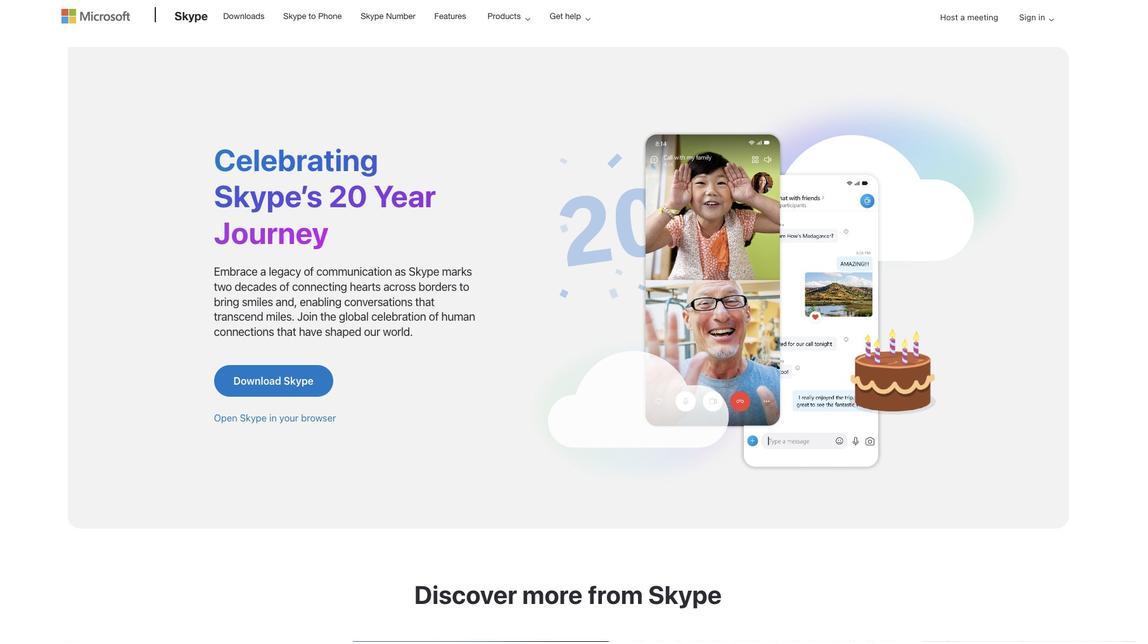 Task type: locate. For each thing, give the bounding box(es) containing it.
products
[[488, 11, 521, 21]]

1 vertical spatial a
[[260, 265, 266, 278]]

0 horizontal spatial a
[[260, 265, 266, 278]]

browser
[[301, 412, 336, 424]]

the
[[320, 310, 336, 324]]

a inside 'link'
[[961, 12, 966, 22]]

1 horizontal spatial of
[[304, 265, 314, 278]]

0 vertical spatial a
[[961, 12, 966, 22]]

that down borders
[[416, 295, 435, 308]]

a up decades
[[260, 265, 266, 278]]

of
[[304, 265, 314, 278], [280, 280, 290, 293], [429, 310, 439, 324]]

1 vertical spatial in
[[269, 412, 277, 424]]

in
[[1039, 12, 1046, 22], [269, 412, 277, 424]]

host a meeting link
[[931, 1, 1009, 34]]

of down legacy
[[280, 280, 290, 293]]

1 horizontal spatial to
[[460, 280, 470, 293]]

communication
[[317, 265, 392, 278]]

1 vertical spatial that
[[277, 326, 296, 339]]

smiles
[[242, 295, 273, 308]]

skype's
[[214, 178, 323, 214]]

your
[[280, 412, 299, 424]]

2 vertical spatial of
[[429, 310, 439, 324]]

to inside skype to phone link
[[309, 11, 316, 21]]

meeting
[[968, 12, 999, 22]]

in inside 'link'
[[1039, 12, 1046, 22]]

skype to phone link
[[278, 1, 348, 31]]

download skype link
[[214, 366, 333, 397]]

skype
[[175, 9, 208, 23], [283, 11, 307, 21], [361, 11, 384, 21], [409, 265, 440, 278], [284, 376, 314, 387], [240, 412, 267, 424], [649, 580, 722, 609]]

bring
[[214, 295, 239, 308]]

to left phone
[[309, 11, 316, 21]]

a inside "embrace a legacy of communication as skype marks two decades of connecting hearts across borders to bring smiles and, enabling conversations that transcend miles. join the global celebration of human connections that have shaped our world."
[[260, 265, 266, 278]]

0 vertical spatial to
[[309, 11, 316, 21]]

phone
[[318, 11, 342, 21]]

0 horizontal spatial to
[[309, 11, 316, 21]]

get help
[[550, 11, 581, 21]]

1 horizontal spatial in
[[1039, 12, 1046, 22]]

0 horizontal spatial of
[[280, 280, 290, 293]]

have
[[299, 326, 322, 339]]

a for host
[[961, 12, 966, 22]]

to down marks
[[460, 280, 470, 293]]

that down miles.
[[277, 326, 296, 339]]

from
[[588, 580, 643, 609]]

0 vertical spatial that
[[416, 295, 435, 308]]

of up connecting
[[304, 265, 314, 278]]

a for embrace
[[260, 265, 266, 278]]

skype number link
[[355, 1, 422, 31]]

hearts
[[350, 280, 381, 293]]

1 horizontal spatial a
[[961, 12, 966, 22]]

get
[[550, 11, 563, 21]]

picture of skype logo and cake celebrating 20 years of skype image
[[68, 642, 334, 642]]

decades
[[235, 280, 277, 293]]

features
[[435, 11, 467, 21]]

that
[[416, 295, 435, 308], [277, 326, 296, 339]]

0 horizontal spatial in
[[269, 412, 277, 424]]

open skype in your browser
[[214, 412, 336, 424]]

to
[[309, 11, 316, 21], [460, 280, 470, 293]]

our
[[364, 326, 380, 339]]

0 horizontal spatial that
[[277, 326, 296, 339]]

get help button
[[539, 1, 601, 32]]

shaped
[[325, 326, 362, 339]]

20
[[329, 178, 368, 214]]

a
[[961, 12, 966, 22], [260, 265, 266, 278]]

in right sign
[[1039, 12, 1046, 22]]

0 vertical spatial in
[[1039, 12, 1046, 22]]

miles.
[[266, 310, 295, 324]]

marks
[[442, 265, 472, 278]]

skype link
[[168, 1, 214, 35]]

picture of skype light stage call in progress with bing backgrounds and text bing backgrounds in skype. image
[[353, 642, 619, 642]]

in left your
[[269, 412, 277, 424]]

celebration
[[372, 310, 426, 324]]

1 vertical spatial to
[[460, 280, 470, 293]]

menu bar
[[61, 1, 1076, 67]]

a right host on the right top
[[961, 12, 966, 22]]

sign in
[[1020, 12, 1046, 22]]

global
[[339, 310, 369, 324]]

of left human
[[429, 310, 439, 324]]

menu bar containing host a meeting
[[61, 1, 1076, 67]]



Task type: vqa. For each thing, say whether or not it's contained in the screenshot.
middle and
no



Task type: describe. For each thing, give the bounding box(es) containing it.
connecting
[[292, 280, 347, 293]]

host a meeting
[[941, 12, 999, 22]]

human
[[442, 310, 475, 324]]

join
[[297, 310, 318, 324]]

download skype
[[234, 376, 314, 387]]

and,
[[276, 295, 297, 308]]

download
[[234, 376, 281, 387]]

1 horizontal spatial that
[[416, 295, 435, 308]]

skype to phone
[[283, 11, 342, 21]]

connections
[[214, 326, 274, 339]]

downloads
[[223, 11, 265, 21]]

enabling
[[300, 295, 342, 308]]

sign
[[1020, 12, 1037, 22]]

celebrating
[[214, 142, 379, 177]]

embrace
[[214, 265, 258, 278]]

embrace a legacy of communication as skype marks two decades of connecting hearts across borders to bring smiles and, enabling conversations that transcend miles. join the global celebration of human connections that have shaped our world.
[[214, 265, 475, 339]]

downloads link
[[218, 1, 270, 31]]

two
[[214, 280, 232, 293]]

discover more from skype
[[415, 580, 722, 609]]

to inside "embrace a legacy of communication as skype marks two decades of connecting hearts across borders to bring smiles and, enabling conversations that transcend miles. join the global celebration of human connections that have shaped our world."
[[460, 280, 470, 293]]

help
[[566, 11, 581, 21]]

arrow down image
[[1045, 12, 1060, 27]]

number
[[386, 11, 416, 21]]

transcend
[[214, 310, 264, 324]]

conversations
[[344, 295, 413, 308]]

world.
[[383, 326, 413, 339]]

2 horizontal spatial of
[[429, 310, 439, 324]]

skype inside "embrace a legacy of communication as skype marks two decades of connecting hearts across borders to bring smiles and, enabling conversations that transcend miles. join the global celebration of human connections that have shaped our world."
[[409, 265, 440, 278]]

borders
[[419, 280, 457, 293]]

more
[[523, 580, 583, 609]]

host
[[941, 12, 959, 22]]

as
[[395, 265, 406, 278]]

year
[[374, 178, 436, 214]]

skype number
[[361, 11, 416, 21]]

great video calling with skype image
[[518, 85, 1031, 490]]

journey
[[214, 215, 329, 250]]

across
[[384, 280, 416, 293]]

1 vertical spatial of
[[280, 280, 290, 293]]

celebrating skype's 20 year journey
[[214, 142, 436, 250]]

open skype in your browser link
[[214, 412, 336, 424]]

0 vertical spatial of
[[304, 265, 314, 278]]

in inside "main content"
[[269, 412, 277, 424]]

legacy
[[269, 265, 301, 278]]

celebrating skype's 20 year journey main content
[[0, 41, 1137, 642]]

features link
[[429, 1, 472, 31]]

discover
[[415, 580, 518, 609]]

open
[[214, 412, 238, 424]]

sign in link
[[1010, 1, 1060, 34]]

products button
[[477, 1, 541, 32]]

picture of skype modern message chat with side bar. image
[[638, 642, 905, 642]]

microsoft image
[[61, 9, 130, 23]]



